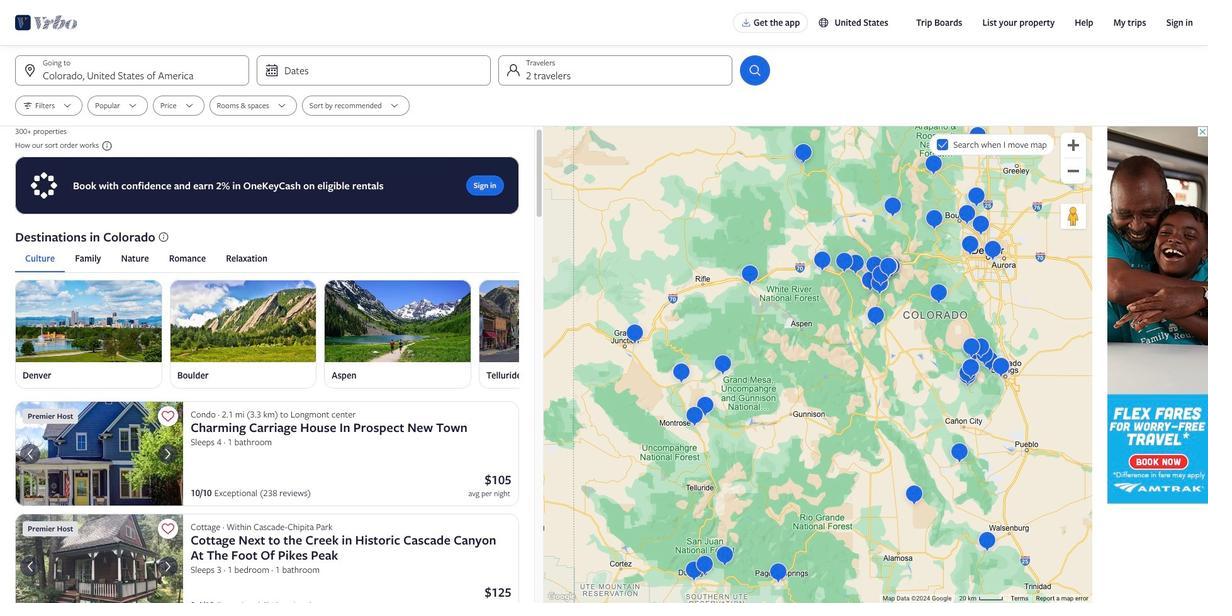 Task type: locate. For each thing, give the bounding box(es) containing it.
small image
[[819, 17, 835, 28]]

download the app button image
[[741, 18, 751, 28]]

show next image for charming carriage house in prospect new town image
[[161, 447, 176, 462]]

show previous image for cottage next to the creek in historic cascade canyon at the foot of pikes peak image
[[23, 560, 38, 575]]

primary image image
[[15, 280, 162, 363], [170, 280, 317, 363], [324, 280, 471, 363], [479, 280, 626, 363]]

3 primary image image from the left
[[324, 280, 471, 363]]

vrbo logo image
[[15, 13, 78, 33]]

google image
[[547, 591, 577, 604]]

tab list
[[15, 245, 519, 273]]

next destination image
[[512, 327, 527, 342]]



Task type: vqa. For each thing, say whether or not it's contained in the screenshot.
Miami Beach featuring a city and street scenes image
no



Task type: describe. For each thing, give the bounding box(es) containing it.
small image
[[99, 140, 113, 152]]

main house image
[[15, 402, 183, 507]]

2 primary image image from the left
[[170, 280, 317, 363]]

exterior image
[[15, 515, 183, 604]]

search image
[[748, 63, 763, 78]]

1 primary image image from the left
[[15, 280, 162, 363]]

4 primary image image from the left
[[479, 280, 626, 363]]

show next image for cottage next to the creek in historic cascade canyon at the foot of pikes peak image
[[161, 560, 176, 575]]

show previous image for charming carriage house in prospect new town image
[[23, 447, 38, 462]]

about these results image
[[158, 232, 169, 243]]

map region
[[544, 127, 1093, 604]]



